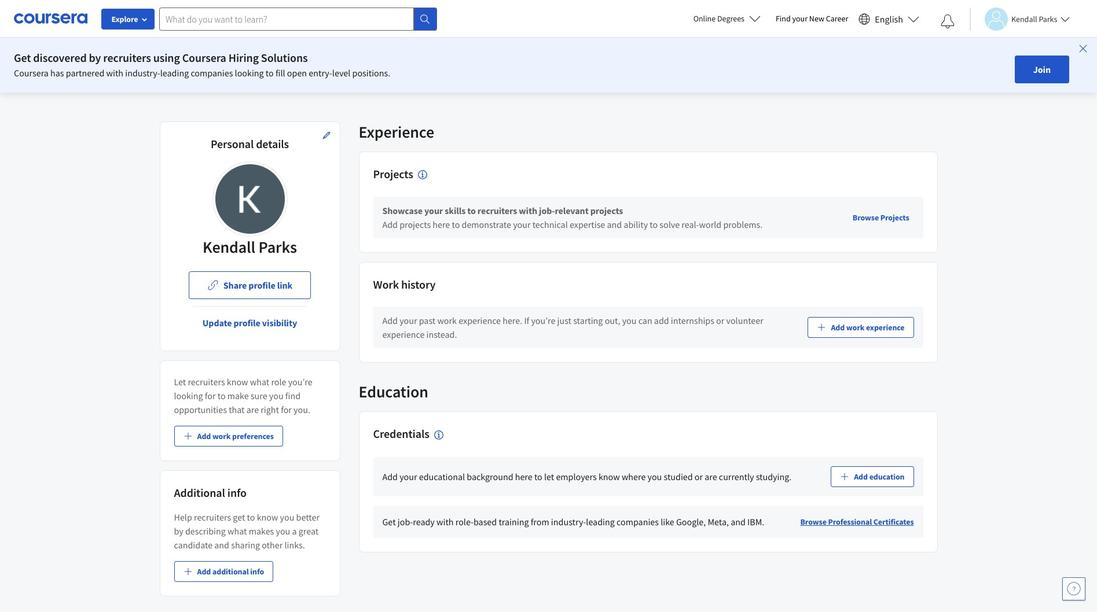 Task type: locate. For each thing, give the bounding box(es) containing it.
and
[[607, 219, 622, 231], [731, 516, 746, 528], [214, 540, 229, 551]]

get for discovered
[[14, 50, 31, 65]]

discovered
[[33, 50, 87, 65]]

to
[[266, 67, 274, 79], [468, 205, 476, 217], [452, 219, 460, 231], [650, 219, 658, 231], [218, 390, 226, 402], [534, 471, 543, 483], [247, 512, 255, 524]]

know
[[227, 376, 248, 388], [599, 471, 620, 483], [257, 512, 278, 524]]

1 horizontal spatial with
[[437, 516, 454, 528]]

with up the technical
[[519, 205, 537, 217]]

role
[[271, 376, 286, 388]]

education
[[870, 472, 905, 482]]

get left discovered
[[14, 50, 31, 65]]

candidate
[[174, 540, 213, 551]]

browse inside button
[[853, 213, 879, 223]]

to left let at the bottom
[[534, 471, 543, 483]]

1 vertical spatial get
[[383, 516, 396, 528]]

0 horizontal spatial industry-
[[125, 67, 160, 79]]

1 vertical spatial companies
[[617, 516, 659, 528]]

and left the ability
[[607, 219, 622, 231]]

explore button
[[101, 9, 155, 30]]

what inside help recruiters get to know you better by describing what makes you a great candidate and sharing other links.
[[228, 526, 247, 537]]

0 vertical spatial info
[[227, 486, 247, 500]]

educational
[[419, 471, 465, 483]]

update profile visibility
[[203, 317, 297, 329]]

0 vertical spatial leading
[[160, 67, 189, 79]]

0 horizontal spatial by
[[89, 50, 101, 65]]

kendall parks button
[[970, 7, 1071, 30]]

0 horizontal spatial what
[[228, 526, 247, 537]]

get job-ready with role-based training from industry-leading companies like google, meta, and ibm.
[[383, 516, 765, 528]]

or left volunteer in the right bottom of the page
[[716, 315, 725, 327]]

2 vertical spatial and
[[214, 540, 229, 551]]

english
[[875, 13, 903, 25]]

0 horizontal spatial you're
[[288, 376, 312, 388]]

share profile link
[[223, 280, 293, 291]]

1 horizontal spatial work
[[437, 315, 457, 327]]

your left past
[[400, 315, 417, 327]]

experience inside button
[[866, 323, 905, 333]]

your left the educational
[[400, 471, 417, 483]]

0 horizontal spatial are
[[247, 404, 259, 416]]

here
[[433, 219, 450, 231], [515, 471, 533, 483]]

or right studied
[[695, 471, 703, 483]]

with left role-
[[437, 516, 454, 528]]

to left "fill"
[[266, 67, 274, 79]]

google,
[[676, 516, 706, 528]]

1 horizontal spatial know
[[257, 512, 278, 524]]

0 vertical spatial are
[[247, 404, 259, 416]]

you inside add your past work experience here. if you're just starting out, you can add internships or volunteer experience instead.
[[622, 315, 637, 327]]

know up make
[[227, 376, 248, 388]]

education
[[359, 382, 429, 403]]

find
[[776, 13, 791, 24]]

0 vertical spatial what
[[250, 376, 269, 388]]

get
[[14, 50, 31, 65], [383, 516, 396, 528]]

partnered
[[66, 67, 104, 79]]

english button
[[854, 0, 924, 38]]

0 vertical spatial browse
[[853, 213, 879, 223]]

1 horizontal spatial leading
[[586, 516, 615, 528]]

2 horizontal spatial work
[[847, 323, 865, 333]]

you for add
[[622, 315, 637, 327]]

leading down add your educational background here to let employers know where you studied or are currently studying.
[[586, 516, 615, 528]]

1 horizontal spatial here
[[515, 471, 533, 483]]

a
[[292, 526, 297, 537]]

add inside add your past work experience here. if you're just starting out, you can add internships or volunteer experience instead.
[[383, 315, 398, 327]]

to right skills
[[468, 205, 476, 217]]

2 horizontal spatial with
[[519, 205, 537, 217]]

personal
[[211, 137, 254, 151]]

1 horizontal spatial industry-
[[551, 516, 586, 528]]

0 vertical spatial companies
[[191, 67, 233, 79]]

for
[[205, 390, 216, 402], [281, 404, 292, 416]]

your right 'find'
[[793, 13, 808, 24]]

0 horizontal spatial coursera
[[14, 67, 49, 79]]

kendall inside popup button
[[1012, 14, 1038, 24]]

1 horizontal spatial coursera
[[182, 50, 226, 65]]

coursera left has
[[14, 67, 49, 79]]

like
[[661, 516, 675, 528]]

0 vertical spatial projects
[[591, 205, 623, 217]]

recruiters down explore popup button at the top left of page
[[103, 50, 151, 65]]

describing
[[185, 526, 226, 537]]

know inside let recruiters know what role you're looking for to make sure you find opportunities that are right for you.
[[227, 376, 248, 388]]

0 vertical spatial by
[[89, 50, 101, 65]]

add for info
[[197, 567, 211, 577]]

you're
[[531, 315, 556, 327], [288, 376, 312, 388]]

help recruiters get to know you better by describing what makes you a great candidate and sharing other links.
[[174, 512, 320, 551]]

ability
[[624, 219, 648, 231]]

you're right if
[[531, 315, 556, 327]]

1 horizontal spatial projects
[[881, 213, 910, 223]]

recruiters right let
[[188, 376, 225, 388]]

opportunities
[[174, 404, 227, 416]]

work inside add your past work experience here. if you're just starting out, you can add internships or volunteer experience instead.
[[437, 315, 457, 327]]

parks inside popup button
[[1039, 14, 1058, 24]]

kendall parks up 'join' button
[[1012, 14, 1058, 24]]

1 vertical spatial profile
[[234, 317, 260, 329]]

coursera right using
[[182, 50, 226, 65]]

1 vertical spatial projects
[[881, 213, 910, 223]]

personal details
[[211, 137, 289, 151]]

professional
[[828, 517, 872, 528]]

0 vertical spatial kendall
[[1012, 14, 1038, 24]]

0 vertical spatial you're
[[531, 315, 556, 327]]

0 vertical spatial here
[[433, 219, 450, 231]]

1 vertical spatial are
[[705, 471, 717, 483]]

add
[[654, 315, 669, 327]]

0 vertical spatial or
[[716, 315, 725, 327]]

you inside let recruiters know what role you're looking for to make sure you find opportunities that are right for you.
[[269, 390, 284, 402]]

you for opportunities
[[269, 390, 284, 402]]

fill
[[276, 67, 285, 79]]

ready
[[413, 516, 435, 528]]

kendall parks inside popup button
[[1012, 14, 1058, 24]]

coursera
[[182, 50, 226, 65], [14, 67, 49, 79]]

1 horizontal spatial job-
[[539, 205, 555, 217]]

None search field
[[159, 7, 437, 30]]

information about credentials section image
[[434, 431, 443, 440]]

0 horizontal spatial work
[[213, 431, 231, 442]]

0 vertical spatial industry-
[[125, 67, 160, 79]]

work for add work preferences
[[213, 431, 231, 442]]

you're up find
[[288, 376, 312, 388]]

for up opportunities
[[205, 390, 216, 402]]

0 horizontal spatial projects
[[400, 219, 431, 231]]

companies left like on the bottom right of page
[[617, 516, 659, 528]]

add for past
[[383, 315, 398, 327]]

has
[[50, 67, 64, 79]]

1 vertical spatial coursera
[[14, 67, 49, 79]]

update
[[203, 317, 232, 329]]

kendall
[[1012, 14, 1038, 24], [203, 237, 255, 258]]

edit personal details. image
[[322, 131, 331, 140]]

1 horizontal spatial for
[[281, 404, 292, 416]]

career
[[826, 13, 849, 24]]

what inside let recruiters know what role you're looking for to make sure you find opportunities that are right for you.
[[250, 376, 269, 388]]

1 horizontal spatial browse
[[853, 213, 879, 223]]

you.
[[294, 404, 310, 416]]

0 horizontal spatial kendall parks
[[203, 237, 297, 258]]

get left ready
[[383, 516, 396, 528]]

0 vertical spatial get
[[14, 50, 31, 65]]

to left make
[[218, 390, 226, 402]]

looking down let
[[174, 390, 203, 402]]

0 horizontal spatial parks
[[259, 237, 297, 258]]

your inside add your past work experience here. if you're just starting out, you can add internships or volunteer experience instead.
[[400, 315, 417, 327]]

are
[[247, 404, 259, 416], [705, 471, 717, 483]]

profile
[[249, 280, 275, 291], [234, 317, 260, 329]]

parks up 'join' button
[[1039, 14, 1058, 24]]

recruiters up "describing"
[[194, 512, 231, 524]]

are inside let recruiters know what role you're looking for to make sure you find opportunities that are right for you.
[[247, 404, 259, 416]]

0 horizontal spatial looking
[[174, 390, 203, 402]]

0 vertical spatial kendall parks
[[1012, 14, 1058, 24]]

profile right update
[[234, 317, 260, 329]]

info right additional
[[250, 567, 264, 577]]

kendall parks up share profile link button
[[203, 237, 297, 258]]

your for past
[[400, 315, 417, 327]]

kendall up 'join' button
[[1012, 14, 1038, 24]]

1 horizontal spatial parks
[[1039, 14, 1058, 24]]

recruiters inside get discovered by recruiters using coursera hiring solutions coursera has partnered with industry-leading companies looking to fill open entry-level positions.
[[103, 50, 151, 65]]

1 horizontal spatial experience
[[459, 315, 501, 327]]

your
[[793, 13, 808, 24], [425, 205, 443, 217], [513, 219, 531, 231], [400, 315, 417, 327], [400, 471, 417, 483]]

solve
[[660, 219, 680, 231]]

browse for browse professional certificates
[[801, 517, 827, 528]]

recruiters inside help recruiters get to know you better by describing what makes you a great candidate and sharing other links.
[[194, 512, 231, 524]]

0 horizontal spatial browse
[[801, 517, 827, 528]]

background
[[467, 471, 513, 483]]

recruiters inside let recruiters know what role you're looking for to make sure you find opportunities that are right for you.
[[188, 376, 225, 388]]

sure
[[251, 390, 267, 402]]

1 vertical spatial browse
[[801, 517, 827, 528]]

hiring
[[229, 50, 259, 65]]

makes
[[249, 526, 274, 537]]

or
[[716, 315, 725, 327], [695, 471, 703, 483]]

1 horizontal spatial what
[[250, 376, 269, 388]]

projects up "expertise"
[[591, 205, 623, 217]]

your left the technical
[[513, 219, 531, 231]]

0 vertical spatial with
[[106, 67, 123, 79]]

0 horizontal spatial with
[[106, 67, 123, 79]]

add work preferences
[[197, 431, 274, 442]]

1 horizontal spatial and
[[607, 219, 622, 231]]

0 vertical spatial for
[[205, 390, 216, 402]]

0 horizontal spatial companies
[[191, 67, 233, 79]]

get for job-
[[383, 516, 396, 528]]

1 vertical spatial and
[[731, 516, 746, 528]]

history
[[401, 278, 436, 292]]

know left where
[[599, 471, 620, 483]]

parks up link
[[259, 237, 297, 258]]

work
[[373, 278, 399, 292]]

1 horizontal spatial kendall
[[1012, 14, 1038, 24]]

for down find
[[281, 404, 292, 416]]

0 horizontal spatial for
[[205, 390, 216, 402]]

companies down hiring
[[191, 67, 233, 79]]

2 vertical spatial know
[[257, 512, 278, 524]]

you for great
[[276, 526, 290, 537]]

info up get
[[227, 486, 247, 500]]

here down skills
[[433, 219, 450, 231]]

here.
[[503, 315, 523, 327]]

1 horizontal spatial get
[[383, 516, 396, 528]]

1 vertical spatial you're
[[288, 376, 312, 388]]

you left can
[[622, 315, 637, 327]]

with
[[106, 67, 123, 79], [519, 205, 537, 217], [437, 516, 454, 528]]

past
[[419, 315, 436, 327]]

are down sure
[[247, 404, 259, 416]]

looking inside let recruiters know what role you're looking for to make sure you find opportunities that are right for you.
[[174, 390, 203, 402]]

find
[[285, 390, 301, 402]]

coursera image
[[14, 9, 87, 28]]

0 vertical spatial looking
[[235, 67, 264, 79]]

1 vertical spatial projects
[[400, 219, 431, 231]]

expertise
[[570, 219, 605, 231]]

0 horizontal spatial get
[[14, 50, 31, 65]]

1 vertical spatial leading
[[586, 516, 615, 528]]

0 horizontal spatial leading
[[160, 67, 189, 79]]

projects inside button
[[881, 213, 910, 223]]

0 vertical spatial job-
[[539, 205, 555, 217]]

with inside get discovered by recruiters using coursera hiring solutions coursera has partnered with industry-leading companies looking to fill open entry-level positions.
[[106, 67, 123, 79]]

to inside help recruiters get to know you better by describing what makes you a great candidate and sharing other links.
[[247, 512, 255, 524]]

1 horizontal spatial kendall parks
[[1012, 14, 1058, 24]]

0 vertical spatial parks
[[1039, 14, 1058, 24]]

0 vertical spatial profile
[[249, 280, 275, 291]]

1 horizontal spatial info
[[250, 567, 264, 577]]

1 horizontal spatial are
[[705, 471, 717, 483]]

1 horizontal spatial projects
[[591, 205, 623, 217]]

2 horizontal spatial and
[[731, 516, 746, 528]]

by inside help recruiters get to know you better by describing what makes you a great candidate and sharing other links.
[[174, 526, 183, 537]]

1 vertical spatial with
[[519, 205, 537, 217]]

world
[[699, 219, 722, 231]]

0 vertical spatial projects
[[373, 167, 413, 181]]

0 horizontal spatial and
[[214, 540, 229, 551]]

0 vertical spatial and
[[607, 219, 622, 231]]

2 horizontal spatial know
[[599, 471, 620, 483]]

0 horizontal spatial here
[[433, 219, 450, 231]]

2 horizontal spatial experience
[[866, 323, 905, 333]]

industry- right from
[[551, 516, 586, 528]]

industry- inside get discovered by recruiters using coursera hiring solutions coursera has partnered with industry-leading companies looking to fill open entry-level positions.
[[125, 67, 160, 79]]

you left a
[[276, 526, 290, 537]]

here left let at the bottom
[[515, 471, 533, 483]]

you down the role
[[269, 390, 284, 402]]

get inside get discovered by recruiters using coursera hiring solutions coursera has partnered with industry-leading companies looking to fill open entry-level positions.
[[14, 50, 31, 65]]

know up makes
[[257, 512, 278, 524]]

looking down hiring
[[235, 67, 264, 79]]

1 vertical spatial what
[[228, 526, 247, 537]]

your left skills
[[425, 205, 443, 217]]

join
[[1034, 64, 1051, 75]]

1 horizontal spatial by
[[174, 526, 183, 537]]

profile for update
[[234, 317, 260, 329]]

or inside add your past work experience here. if you're just starting out, you can add internships or volunteer experience instead.
[[716, 315, 725, 327]]

0 horizontal spatial kendall
[[203, 237, 255, 258]]

0 vertical spatial coursera
[[182, 50, 226, 65]]

1 horizontal spatial looking
[[235, 67, 264, 79]]

with right "partnered"
[[106, 67, 123, 79]]

projects down showcase
[[400, 219, 431, 231]]

information about the projects section image
[[418, 170, 427, 180]]

get discovered by recruiters using coursera hiring solutions coursera has partnered with industry-leading companies looking to fill open entry-level positions.
[[14, 50, 390, 79]]

0 horizontal spatial or
[[695, 471, 703, 483]]

training
[[499, 516, 529, 528]]

by down the help
[[174, 526, 183, 537]]

profile left link
[[249, 280, 275, 291]]

studying.
[[756, 471, 792, 483]]

share
[[223, 280, 247, 291]]

1 vertical spatial parks
[[259, 237, 297, 258]]

you up a
[[280, 512, 294, 524]]

1 vertical spatial job-
[[398, 516, 413, 528]]

what down get
[[228, 526, 247, 537]]

and left the ibm.
[[731, 516, 746, 528]]

leading down using
[[160, 67, 189, 79]]

to right get
[[247, 512, 255, 524]]

are left currently
[[705, 471, 717, 483]]

currently
[[719, 471, 754, 483]]

0 horizontal spatial know
[[227, 376, 248, 388]]

industry- down using
[[125, 67, 160, 79]]

recruiters up the demonstrate
[[478, 205, 517, 217]]

what up sure
[[250, 376, 269, 388]]

help center image
[[1067, 583, 1081, 597]]

projects
[[591, 205, 623, 217], [400, 219, 431, 231]]

and down "describing"
[[214, 540, 229, 551]]

job-
[[539, 205, 555, 217], [398, 516, 413, 528]]

by up "partnered"
[[89, 50, 101, 65]]

that
[[229, 404, 245, 416]]

work history
[[373, 278, 436, 292]]

know inside help recruiters get to know you better by describing what makes you a great candidate and sharing other links.
[[257, 512, 278, 524]]

kendall up share
[[203, 237, 255, 258]]



Task type: vqa. For each thing, say whether or not it's contained in the screenshot.
Can I take online degree courses from anywhere in the world?
no



Task type: describe. For each thing, give the bounding box(es) containing it.
let recruiters know what role you're looking for to make sure you find opportunities that are right for you.
[[174, 376, 312, 416]]

you're inside let recruiters know what role you're looking for to make sure you find opportunities that are right for you.
[[288, 376, 312, 388]]

1 vertical spatial for
[[281, 404, 292, 416]]

profile photo image
[[215, 164, 285, 234]]

your for skills
[[425, 205, 443, 217]]

links.
[[285, 540, 305, 551]]

sharing
[[231, 540, 260, 551]]

update profile visibility button
[[193, 309, 306, 337]]

if
[[524, 315, 529, 327]]

link
[[277, 280, 293, 291]]

degrees
[[718, 13, 745, 24]]

online degrees
[[694, 13, 745, 24]]

instead.
[[427, 329, 457, 341]]

details
[[256, 137, 289, 151]]

you're inside add your past work experience here. if you're just starting out, you can add internships or volunteer experience instead.
[[531, 315, 556, 327]]

online degrees button
[[684, 6, 770, 31]]

problems.
[[724, 219, 763, 231]]

by inside get discovered by recruiters using coursera hiring solutions coursera has partnered with industry-leading companies looking to fill open entry-level positions.
[[89, 50, 101, 65]]

internships
[[671, 315, 715, 327]]

add education
[[854, 472, 905, 482]]

open
[[287, 67, 307, 79]]

2 vertical spatial with
[[437, 516, 454, 528]]

to inside get discovered by recruiters using coursera hiring solutions coursera has partnered with industry-leading companies looking to fill open entry-level positions.
[[266, 67, 274, 79]]

from
[[531, 516, 549, 528]]

add work experience button
[[808, 318, 914, 338]]

work for add work experience
[[847, 323, 865, 333]]

to inside let recruiters know what role you're looking for to make sure you find opportunities that are right for you.
[[218, 390, 226, 402]]

0 horizontal spatial experience
[[383, 329, 425, 341]]

explore
[[111, 14, 138, 24]]

starting
[[573, 315, 603, 327]]

here inside showcase your skills to recruiters with job-relevant projects add projects here to demonstrate your technical expertise and ability to solve real-world problems.
[[433, 219, 450, 231]]

skills
[[445, 205, 466, 217]]

What do you want to learn? text field
[[159, 7, 414, 30]]

1 vertical spatial kendall
[[203, 237, 255, 258]]

online
[[694, 13, 716, 24]]

browse projects button
[[848, 207, 914, 228]]

add for educational
[[383, 471, 398, 483]]

your for educational
[[400, 471, 417, 483]]

1 vertical spatial know
[[599, 471, 620, 483]]

studied
[[664, 471, 693, 483]]

add additional info
[[197, 567, 264, 577]]

1 horizontal spatial companies
[[617, 516, 659, 528]]

demonstrate
[[462, 219, 511, 231]]

relevant
[[555, 205, 589, 217]]

add work preferences button
[[174, 426, 283, 447]]

your for new
[[793, 13, 808, 24]]

and inside help recruiters get to know you better by describing what makes you a great candidate and sharing other links.
[[214, 540, 229, 551]]

volunteer
[[727, 315, 764, 327]]

0 horizontal spatial info
[[227, 486, 247, 500]]

entry-
[[309, 67, 332, 79]]

can
[[639, 315, 653, 327]]

technical
[[533, 219, 568, 231]]

help
[[174, 512, 192, 524]]

browse professional certificates
[[801, 517, 914, 528]]

great
[[299, 526, 319, 537]]

0 horizontal spatial projects
[[373, 167, 413, 181]]

share profile link button
[[189, 272, 311, 299]]

new
[[810, 13, 825, 24]]

let
[[544, 471, 554, 483]]

leading inside get discovered by recruiters using coursera hiring solutions coursera has partnered with industry-leading companies looking to fill open entry-level positions.
[[160, 67, 189, 79]]

credentials
[[373, 427, 430, 441]]

make
[[227, 390, 249, 402]]

and inside showcase your skills to recruiters with job-relevant projects add projects here to demonstrate your technical expertise and ability to solve real-world problems.
[[607, 219, 622, 231]]

right
[[261, 404, 279, 416]]

0 horizontal spatial job-
[[398, 516, 413, 528]]

info inside add additional info button
[[250, 567, 264, 577]]

join button
[[1015, 56, 1070, 83]]

1 vertical spatial here
[[515, 471, 533, 483]]

add inside showcase your skills to recruiters with job-relevant projects add projects here to demonstrate your technical expertise and ability to solve real-world problems.
[[383, 219, 398, 231]]

add education button
[[831, 467, 914, 487]]

find your new career
[[776, 13, 849, 24]]

based
[[474, 516, 497, 528]]

preferences
[[232, 431, 274, 442]]

job- inside showcase your skills to recruiters with job-relevant projects add projects here to demonstrate your technical expertise and ability to solve real-world problems.
[[539, 205, 555, 217]]

you right where
[[648, 471, 662, 483]]

with inside showcase your skills to recruiters with job-relevant projects add projects here to demonstrate your technical expertise and ability to solve real-world problems.
[[519, 205, 537, 217]]

add for experience
[[831, 323, 845, 333]]

positions.
[[352, 67, 390, 79]]

certificates
[[874, 517, 914, 528]]

to left solve
[[650, 219, 658, 231]]

ibm.
[[748, 516, 765, 528]]

where
[[622, 471, 646, 483]]

companies inside get discovered by recruiters using coursera hiring solutions coursera has partnered with industry-leading companies looking to fill open entry-level positions.
[[191, 67, 233, 79]]

additional info
[[174, 486, 247, 500]]

add additional info button
[[174, 562, 273, 583]]

add your past work experience here. if you're just starting out, you can add internships or volunteer experience instead.
[[383, 315, 764, 341]]

find your new career link
[[770, 12, 854, 26]]

browse for browse projects
[[853, 213, 879, 223]]

add your educational background here to let employers know where you studied or are currently studying.
[[383, 471, 792, 483]]

meta,
[[708, 516, 729, 528]]

1 vertical spatial industry-
[[551, 516, 586, 528]]

to down skills
[[452, 219, 460, 231]]

let
[[174, 376, 186, 388]]

show notifications image
[[941, 14, 955, 28]]

get
[[233, 512, 245, 524]]

additional
[[174, 486, 225, 500]]

looking inside get discovered by recruiters using coursera hiring solutions coursera has partnered with industry-leading companies looking to fill open entry-level positions.
[[235, 67, 264, 79]]

showcase
[[383, 205, 423, 217]]

recruiters inside showcase your skills to recruiters with job-relevant projects add projects here to demonstrate your technical expertise and ability to solve real-world problems.
[[478, 205, 517, 217]]

real-
[[682, 219, 699, 231]]

1 vertical spatial or
[[695, 471, 703, 483]]

add for preferences
[[197, 431, 211, 442]]

add work experience
[[831, 323, 905, 333]]

solutions
[[261, 50, 308, 65]]

profile for share
[[249, 280, 275, 291]]

out,
[[605, 315, 621, 327]]

role-
[[456, 516, 474, 528]]



